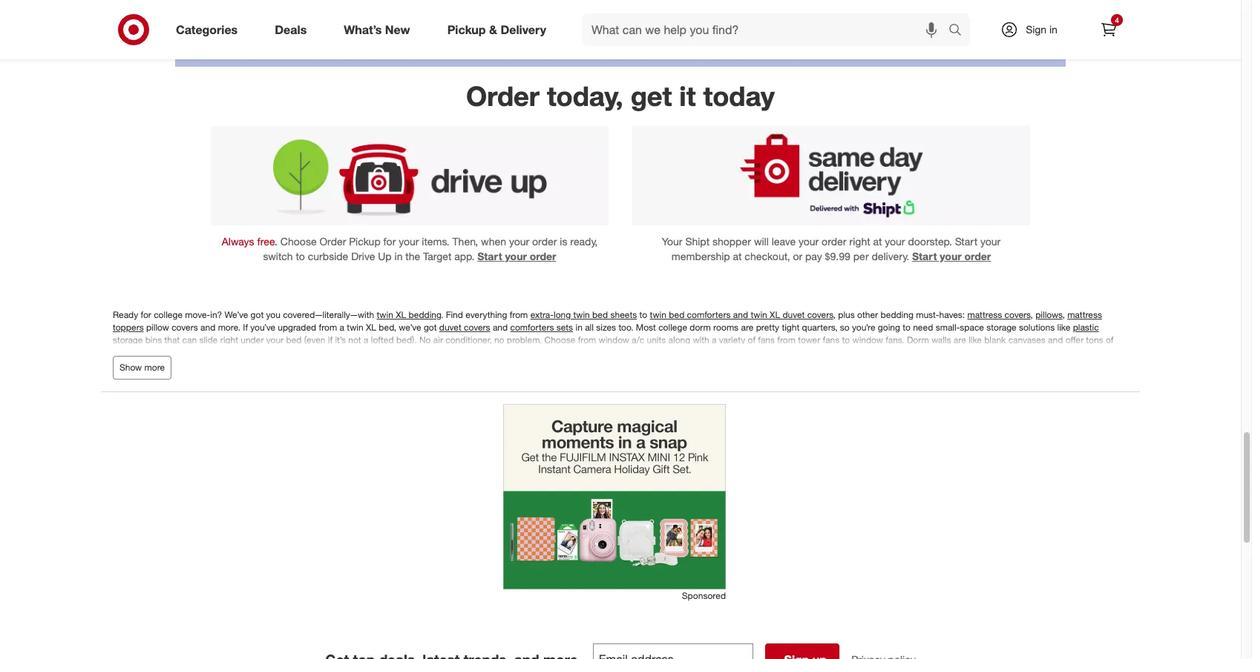 Task type: locate. For each thing, give the bounding box(es) containing it.
2 start your order from the left
[[912, 250, 991, 263]]

space up favorite at the top
[[367, 10, 416, 31]]

are down twin bed comforters and twin xl duvet covers link
[[741, 322, 754, 333]]

1 vertical spatial in
[[395, 250, 403, 263]]

forget inside ) and have mini smoothie station—why not?! and don't forget to keep your beverages cold with a that will make your space feel just like home. need a space to store all those textbooks? try a
[[992, 360, 1015, 371]]

or inside plan your bed virtually with our target-exclusive brands. design & layer—then shop, share or save for later.
[[943, 32, 953, 44]]

0 horizontal spatial got
[[251, 309, 264, 320]]

pillows link
[[1036, 309, 1063, 320]]

0 horizontal spatial not
[[227, 360, 239, 371]]

duvet up tight
[[783, 309, 805, 320]]

of right cup
[[157, 360, 164, 371]]

or inside 'your shipt shopper will leave your order right at your doorstep. start your membership at checkout, or pay $9.99 per delivery.'
[[793, 250, 803, 263]]

you're
[[852, 322, 876, 333]]

2 fans from the left
[[823, 335, 840, 346]]

other
[[857, 309, 878, 320]]

0 vertical spatial comforters
[[687, 309, 731, 320]]

. every big day should start with a cup of coffee, so why not have a
[[113, 348, 1127, 371]]

a up it's
[[340, 322, 344, 333]]

not right it's
[[348, 335, 361, 346]]

are inside to window fans. dorm walls are like blank canvases and offer tons of opportunity to personalize your space and really make it you. need some
[[954, 335, 966, 346]]

0 vertical spatial order
[[466, 79, 540, 113]]

lofted
[[371, 335, 394, 346]]

0 horizontal spatial all
[[413, 386, 422, 397]]

2 window from the left
[[853, 335, 883, 346]]

with inside . every big day should start with a cup of coffee, so why not have a
[[113, 360, 129, 371]]

pickup up drive
[[349, 235, 381, 248]]

0 vertical spatial make
[[307, 348, 329, 359]]

and
[[951, 360, 968, 371]]

it right get
[[679, 79, 696, 113]]

no
[[419, 335, 431, 346]]

studying,
[[891, 386, 927, 397]]

will inside ) and have mini smoothie station—why not?! and don't forget to keep your beverages cold with a that will make your space feel just like home. need a space to store all those textbooks? try a
[[160, 386, 173, 397]]

conditioner
[[446, 335, 489, 346]]

for right save
[[980, 32, 992, 44]]

window down you're
[[853, 335, 883, 346]]

mattress up 'plastic'
[[1068, 309, 1102, 320]]

a left cup
[[132, 360, 137, 371]]

right inside 'your shipt shopper will leave your order right at your doorstep. start your membership at checkout, or pay $9.99 per delivery.'
[[849, 235, 870, 248]]

need inside to window fans. dorm walls are like blank canvases and offer tons of opportunity to personalize your space and really make it you. need some
[[358, 348, 379, 359]]

bedding up going
[[881, 309, 914, 320]]

of right tons
[[1106, 335, 1114, 346]]

0 horizontal spatial of
[[157, 360, 164, 371]]

out
[[237, 32, 252, 44]]

so down plus
[[840, 322, 850, 333]]

1 horizontal spatial at
[[873, 235, 882, 248]]

more.
[[218, 322, 240, 333]]

twin
[[377, 309, 393, 320], [573, 309, 590, 320], [650, 309, 666, 320], [751, 309, 767, 320], [347, 322, 363, 333]]

order
[[466, 79, 540, 113], [320, 235, 346, 248]]

today,
[[547, 79, 623, 113]]

the
[[406, 250, 420, 263], [947, 386, 959, 397]]

. left the find
[[441, 309, 444, 320]]

xl up pretty
[[770, 309, 780, 320]]

storage down 'toppers'
[[113, 335, 143, 346]]

1 horizontal spatial &
[[823, 32, 830, 44]]

that down more
[[143, 386, 158, 397]]

got
[[251, 309, 264, 320], [424, 322, 437, 333]]

order
[[532, 235, 557, 248], [822, 235, 847, 248], [530, 250, 556, 263], [965, 250, 991, 263]]

order inside choose order pickup for your items. then, when your order is ready, switch to curbside drive up in the target app.
[[532, 235, 557, 248]]

space inside to window fans. dorm walls are like blank canvases and offer tons of opportunity to personalize your space and really make it you. need some
[[240, 348, 264, 359]]

.
[[441, 309, 444, 320], [1018, 348, 1021, 359], [647, 386, 649, 397], [773, 386, 775, 397], [1058, 386, 1060, 397]]

0 horizontal spatial so
[[196, 360, 206, 371]]

need down lofted
[[358, 348, 379, 359]]

1 vertical spatial so
[[196, 360, 206, 371]]

0 vertical spatial at
[[873, 235, 882, 248]]

1 horizontal spatial the
[[947, 386, 959, 397]]

membership
[[672, 250, 730, 263]]

the inside choose order pickup for your items. then, when your order is ready, switch to curbside drive up in the target app.
[[406, 250, 420, 263]]

0 horizontal spatial storage
[[113, 335, 143, 346]]

tight
[[782, 322, 800, 333]]

too.
[[619, 322, 634, 333]]

share
[[915, 32, 941, 44]]

1 vertical spatial comforters
[[510, 322, 554, 333]]

that inside ) and have mini smoothie station—why not?! and don't forget to keep your beverages cold with a that will make your space feel just like home. need a space to store all those textbooks? try a
[[143, 386, 158, 397]]

0 horizontal spatial will
[[160, 386, 173, 397]]

1 horizontal spatial make
[[307, 348, 329, 359]]

will
[[754, 235, 769, 248], [160, 386, 173, 397]]

with
[[322, 32, 341, 44], [632, 32, 652, 44], [693, 335, 709, 346], [113, 360, 129, 371], [132, 373, 149, 384]]

don't down units
[[652, 386, 672, 397]]

have left mini
[[796, 360, 815, 371]]

your inside plan your bed virtually with our target-exclusive brands. design & layer—then shop, share or save for later.
[[673, 10, 709, 31]]

1 vertical spatial will
[[160, 386, 173, 397]]

0 horizontal spatial fans
[[758, 335, 775, 346]]

1 horizontal spatial all
[[585, 322, 594, 333]]

leave
[[772, 235, 796, 248]]

a down . every big day should start with a cup of coffee, so why not have a
[[570, 386, 574, 397]]

checkout,
[[745, 250, 790, 263]]

your inside to window fans. dorm walls are like blank canvases and offer tons of opportunity to personalize your space and really make it you. need some
[[220, 348, 237, 359]]

0 horizontal spatial &
[[489, 22, 497, 37]]

at up delivery.
[[873, 235, 882, 248]]

need
[[913, 322, 933, 333]]

0 horizontal spatial make
[[176, 386, 197, 397]]

1 horizontal spatial order
[[466, 79, 540, 113]]

order inside 'your shipt shopper will leave your order right at your doorstep. start your membership at checkout, or pay $9.99 per delivery.'
[[822, 235, 847, 248]]

you've
[[250, 322, 275, 333]]

. down the canvases
[[1018, 348, 1021, 359]]

1 horizontal spatial right
[[849, 235, 870, 248]]

show more button
[[113, 356, 172, 380]]

will inside 'your shipt shopper will leave your order right at your doorstep. start your membership at checkout, or pay $9.99 per delivery.'
[[754, 235, 769, 248]]

1 vertical spatial or
[[793, 250, 803, 263]]

need
[[358, 348, 379, 359], [322, 386, 344, 397]]

all right store
[[413, 386, 422, 397]]

2 horizontal spatial like
[[1057, 322, 1071, 333]]

& left delivery
[[489, 22, 497, 37]]

1 window from the left
[[599, 335, 629, 346]]

of
[[748, 335, 756, 346], [1106, 335, 1114, 346], [157, 360, 164, 371]]

2 bedding from the left
[[881, 309, 914, 320]]

2 vertical spatial or
[[559, 386, 567, 397]]

up
[[378, 250, 392, 263]]

choose inside choose order pickup for your items. then, when your order is ready, switch to curbside drive up in the target app.
[[280, 235, 317, 248]]

space down under
[[240, 348, 264, 359]]

tower
[[798, 335, 820, 346]]

mattress covers link
[[968, 309, 1031, 320]]

extra-long twin bed sheets link
[[531, 309, 637, 320]]

0 horizontal spatial that
[[143, 386, 158, 397]]

& right design
[[823, 32, 830, 44]]

1 horizontal spatial start your order
[[912, 250, 991, 263]]

0 vertical spatial choose
[[280, 235, 317, 248]]

window inside to window fans. dorm walls are like blank canvases and offer tons of opportunity to personalize your space and really make it you. need some
[[853, 335, 883, 346]]

so down the personalize
[[196, 360, 206, 371]]

have down under
[[242, 360, 261, 371]]

ready,
[[570, 235, 598, 248]]

have inside . every big day should start with a cup of coffee, so why not have a
[[242, 360, 261, 371]]

1 horizontal spatial like
[[969, 335, 982, 346]]

1 horizontal spatial that
[[164, 335, 180, 346]]

your
[[270, 10, 306, 31], [673, 10, 709, 31], [344, 32, 365, 44], [399, 235, 419, 248], [509, 235, 529, 248], [799, 235, 819, 248], [885, 235, 905, 248], [981, 235, 1001, 248], [505, 250, 527, 263], [940, 250, 962, 263], [266, 335, 284, 346], [220, 348, 237, 359], [1050, 360, 1068, 371], [200, 386, 217, 397]]

0 vertical spatial storage
[[987, 322, 1017, 333]]

0 vertical spatial so
[[840, 322, 850, 333]]

2 mattress from the left
[[1068, 309, 1102, 320]]

forget left the relax
[[675, 386, 698, 397]]

a down cup
[[151, 373, 156, 384]]

will down more
[[160, 386, 173, 397]]

(even
[[304, 335, 326, 346]]

we've
[[225, 309, 248, 320]]

the left target
[[406, 250, 420, 263]]

1 horizontal spatial it
[[679, 79, 696, 113]]

1 horizontal spatial are
[[954, 335, 966, 346]]

are down small-
[[954, 335, 966, 346]]

covers up solutions
[[1005, 309, 1031, 320]]

all down 'ready for college move-in? we've got you covered—literally—with twin xl bedding . find everything from extra-long twin bed sheets to twin bed comforters and twin xl duvet covers , plus other bedding must-haves: mattress covers , pillows ,'
[[585, 322, 594, 333]]

store
[[391, 386, 411, 397]]

deals link
[[262, 13, 325, 46]]

1 horizontal spatial mattress
[[1068, 309, 1102, 320]]

not right why in the left of the page
[[227, 360, 239, 371]]

your up "target-"
[[673, 10, 709, 31]]

1 horizontal spatial fans
[[823, 335, 840, 346]]

those
[[425, 386, 447, 397]]

drive up image
[[211, 126, 609, 226]]

order inside choose order pickup for your items. then, when your order is ready, switch to curbside drive up in the target app.
[[320, 235, 346, 248]]

0 horizontal spatial choose
[[280, 235, 317, 248]]

4
[[1115, 16, 1119, 24]]

None text field
[[593, 644, 754, 660]]

duvet
[[783, 309, 805, 320], [439, 322, 461, 333]]

1 horizontal spatial or
[[793, 250, 803, 263]]

make inside to window fans. dorm walls are like blank canvases and offer tons of opportunity to personalize your space and really make it you. need some
[[307, 348, 329, 359]]

order today, get it today
[[466, 79, 775, 113]]

pillows
[[1036, 309, 1063, 320]]

What can we help you find? suggestions appear below search field
[[583, 13, 952, 46]]

drive
[[351, 250, 375, 263]]

choose up switch
[[280, 235, 317, 248]]

2 vertical spatial in
[[576, 322, 583, 333]]

or a
[[557, 386, 577, 397]]

make down the (even
[[307, 348, 329, 359]]

comforters up the problem.
[[510, 322, 554, 333]]

fans.
[[886, 335, 905, 346]]

with down dream
[[322, 32, 341, 44]]

virtually
[[749, 10, 814, 31]]

& inside plan your bed virtually with our target-exclusive brands. design & layer—then shop, share or save for later.
[[823, 32, 830, 44]]

0 vertical spatial the
[[406, 250, 420, 263]]

0 vertical spatial pickup
[[447, 22, 486, 37]]

it's
[[335, 335, 346, 346]]

0 horizontal spatial forget
[[675, 386, 698, 397]]

for
[[980, 32, 992, 44], [383, 235, 396, 248], [141, 309, 151, 320], [878, 386, 888, 397]]

bedding up the we've
[[409, 309, 441, 320]]

1 horizontal spatial need
[[358, 348, 379, 359]]

0 horizontal spatial xl
[[366, 322, 376, 333]]

0 horizontal spatial mattress
[[968, 309, 1002, 320]]

for inside choose order pickup for your items. then, when your order is ready, switch to curbside drive up in the target app.
[[383, 235, 396, 248]]

. down ")"
[[773, 386, 775, 397]]

just
[[263, 386, 277, 397]]

0 vertical spatial that
[[164, 335, 180, 346]]

1 vertical spatial make
[[176, 386, 197, 397]]

and right ")"
[[779, 360, 794, 371]]

1 vertical spatial pickup
[[349, 235, 381, 248]]

fans down pretty
[[758, 335, 775, 346]]

1 have from the left
[[242, 360, 261, 371]]

0 horizontal spatial bedding
[[409, 309, 441, 320]]

pickup inside choose order pickup for your items. then, when your order is ready, switch to curbside drive up in the target app.
[[349, 235, 381, 248]]

and left the really
[[267, 348, 282, 359]]

that
[[164, 335, 180, 346], [143, 386, 158, 397]]

if
[[243, 322, 248, 333]]

create your dream space build out a virtual room with your favorite products.
[[211, 10, 449, 44]]

our
[[655, 32, 670, 44]]

start your order down doorstep.
[[912, 250, 991, 263]]

or left save
[[943, 32, 953, 44]]

window down pillow covers and more. if you've upgraded from a twin xl bed, we've got duvet covers and comforters sets in all sizes too. most college dorm rooms are pretty tight quarters, so you're going to need small-space storage solutions like
[[599, 335, 629, 346]]

will up checkout,
[[754, 235, 769, 248]]

1 horizontal spatial have
[[796, 360, 815, 371]]

college
[[154, 309, 183, 320], [659, 322, 687, 333]]

for up up
[[383, 235, 396, 248]]

1 horizontal spatial xl
[[396, 309, 406, 320]]

xl for twin
[[396, 309, 406, 320]]

right
[[849, 235, 870, 248], [220, 335, 238, 346]]

or left pay
[[793, 250, 803, 263]]

2 horizontal spatial of
[[1106, 335, 1114, 346]]

1 horizontal spatial will
[[754, 235, 769, 248]]

bed
[[714, 10, 744, 31], [592, 309, 608, 320], [669, 309, 685, 320], [286, 335, 302, 346]]

. inside . every big day should start with a cup of coffee, so why not have a
[[1018, 348, 1021, 359]]

twin xl bedding link
[[377, 309, 441, 320]]

order down "pickup & delivery" link at the top of page
[[466, 79, 540, 113]]

haves:
[[939, 309, 965, 320]]

advertisement region
[[503, 404, 726, 590]]

0 horizontal spatial college
[[154, 309, 183, 320]]

mattress up blank at right bottom
[[968, 309, 1002, 320]]

are
[[741, 322, 754, 333], [954, 335, 966, 346]]

create
[[211, 10, 265, 31]]

always free.
[[222, 235, 278, 248]]

0 horizontal spatial comforters
[[510, 322, 554, 333]]

0 horizontal spatial at
[[733, 250, 742, 263]]

1 don't from the left
[[652, 386, 672, 397]]

you.
[[339, 348, 355, 359]]

shop,
[[887, 32, 912, 44]]

twin up bed,
[[377, 309, 393, 320]]

fans down quarters,
[[823, 335, 840, 346]]

keep
[[1028, 360, 1048, 371]]

)
[[774, 360, 776, 371]]

space
[[367, 10, 416, 31], [960, 322, 984, 333], [240, 348, 264, 359], [219, 386, 244, 397], [354, 386, 378, 397]]

0 horizontal spatial like
[[280, 386, 293, 397]]

1 vertical spatial are
[[954, 335, 966, 346]]

don't right 'on'
[[778, 386, 798, 397]]

toppers
[[113, 322, 144, 333]]

comforters up dorm
[[687, 309, 731, 320]]

1 vertical spatial that
[[143, 386, 158, 397]]

need right home.
[[322, 386, 344, 397]]

xl left bed,
[[366, 322, 376, 333]]

bed inside plan your bed virtually with our target-exclusive brands. design & layer—then shop, share or save for later.
[[714, 10, 744, 31]]

0 vertical spatial it
[[679, 79, 696, 113]]

mattress inside the mattress toppers
[[1068, 309, 1102, 320]]

order up $9.99
[[822, 235, 847, 248]]

0 horizontal spatial need
[[322, 386, 344, 397]]

products.
[[405, 32, 449, 44]]

should
[[1080, 348, 1107, 359]]

0 vertical spatial all
[[585, 322, 594, 333]]

. down . every big day should start with a cup of coffee, so why not have a
[[647, 386, 649, 397]]

pretty
[[756, 322, 779, 333]]

1 horizontal spatial pickup
[[447, 22, 486, 37]]

forget right 'don't'
[[992, 360, 1015, 371]]

try
[[496, 386, 508, 397]]

2 have from the left
[[796, 360, 815, 371]]

delivery.
[[872, 250, 909, 263]]

forget for .  don't forget a
[[801, 386, 824, 397]]

so
[[840, 322, 850, 333], [196, 360, 206, 371]]

to up most
[[640, 309, 647, 320]]

1 horizontal spatial storage
[[987, 322, 1017, 333]]

0 horizontal spatial are
[[741, 322, 754, 333]]

0 horizontal spatial start your order
[[477, 250, 556, 263]]

1 vertical spatial not
[[227, 360, 239, 371]]

1 vertical spatial choose
[[544, 335, 576, 346]]

to left store
[[380, 386, 388, 397]]

0 horizontal spatial have
[[242, 360, 261, 371]]

. for . don't forget to relax on a
[[647, 386, 649, 397]]

1 horizontal spatial window
[[853, 335, 883, 346]]

right down more. at left
[[220, 335, 238, 346]]

duvet down the find
[[439, 322, 461, 333]]

1 bedding from the left
[[409, 309, 441, 320]]

2 vertical spatial like
[[280, 386, 293, 397]]

air
[[433, 335, 443, 346]]

0 vertical spatial in
[[1050, 23, 1058, 36]]

from left extra-
[[510, 309, 528, 320]]

0 horizontal spatial the
[[406, 250, 420, 263]]

got up you've at the left of page
[[251, 309, 264, 320]]

2 horizontal spatial xl
[[770, 309, 780, 320]]

and up the rooms on the right
[[733, 309, 748, 320]]

start down doorstep.
[[912, 250, 937, 263]]

2 horizontal spatial start
[[955, 235, 978, 248]]

1 vertical spatial like
[[969, 335, 982, 346]]

0 horizontal spatial order
[[320, 235, 346, 248]]

show more
[[120, 362, 165, 373]]

1 horizontal spatial not
[[348, 335, 361, 346]]

1 vertical spatial at
[[733, 250, 742, 263]]

that left can
[[164, 335, 180, 346]]

not
[[348, 335, 361, 346], [227, 360, 239, 371]]

1 vertical spatial order
[[320, 235, 346, 248]]

0 vertical spatial need
[[358, 348, 379, 359]]

1 vertical spatial college
[[659, 322, 687, 333]]

and inside ) and have mini smoothie station—why not?! and don't forget to keep your beverages cold with a that will make your space feel just like home. need a space to store all those textbooks? try a
[[779, 360, 794, 371]]

start right doorstep.
[[955, 235, 978, 248]]

&
[[489, 22, 497, 37], [823, 32, 830, 44]]

like right just
[[280, 386, 293, 397]]

your up delivery.
[[885, 235, 905, 248]]

2 don't from the left
[[778, 386, 798, 397]]

1 horizontal spatial so
[[840, 322, 850, 333]]

then,
[[452, 235, 478, 248]]

1 vertical spatial duvet
[[439, 322, 461, 333]]

ready
[[113, 309, 138, 320]]

0 vertical spatial will
[[754, 235, 769, 248]]

. for . every big day should start with a cup of coffee, so why not have a
[[1018, 348, 1021, 359]]

0 horizontal spatial window
[[599, 335, 629, 346]]

0 horizontal spatial right
[[220, 335, 238, 346]]



Task type: describe. For each thing, give the bounding box(es) containing it.
1 start your order from the left
[[477, 250, 556, 263]]

covered—literally—with
[[283, 309, 374, 320]]

covers up can
[[172, 322, 198, 333]]

pillow covers and more. if you've upgraded from a twin xl bed, we've got duvet covers and comforters sets in all sizes too. most college dorm rooms are pretty tight quarters, so you're going to need small-space storage solutions like
[[144, 322, 1073, 333]]

upgraded
[[278, 322, 316, 333]]

1 horizontal spatial college
[[659, 322, 687, 333]]

a right 'try'
[[510, 386, 515, 397]]

search
[[942, 23, 978, 38]]

plan
[[632, 10, 668, 31]]

order up the mattress covers link
[[965, 250, 991, 263]]

a up just
[[263, 360, 268, 371]]

for inside plan your bed virtually with our target-exclusive brands. design & layer—then shop, share or save for later.
[[980, 32, 992, 44]]

0 vertical spatial like
[[1057, 322, 1071, 333]]

for left studying, at the bottom of the page
[[878, 386, 888, 397]]

sign in
[[1026, 23, 1058, 36]]

0 horizontal spatial start
[[477, 250, 502, 263]]

.  don't forget a
[[773, 386, 834, 397]]

opportunity
[[113, 348, 159, 359]]

a down 'you.'
[[347, 386, 351, 397]]

1 vertical spatial right
[[220, 335, 238, 346]]

your
[[662, 235, 683, 248]]

on
[[733, 386, 743, 397]]

1 horizontal spatial start
[[912, 250, 937, 263]]

plastic storage bins link
[[113, 322, 1099, 346]]

storage inside plastic storage bins
[[113, 335, 143, 346]]

your left items.
[[399, 235, 419, 248]]

have inside ) and have mini smoothie station—why not?! and don't forget to keep your beverages cold with a that will make your space feel just like home. need a space to store all those textbooks? try a
[[796, 360, 815, 371]]

covers up quarters,
[[807, 309, 833, 320]]

why
[[208, 360, 224, 371]]

space left "feel"
[[219, 386, 244, 397]]

need inside ) and have mini smoothie station—why not?! and don't forget to keep your beverages cold with a that will make your space feel just like home. need a space to store all those textbooks? try a
[[322, 386, 344, 397]]

pay
[[805, 250, 822, 263]]

what's
[[344, 22, 382, 37]]

tower fans link
[[798, 335, 840, 346]]

2 horizontal spatial in
[[1050, 23, 1058, 36]]

personalize
[[172, 348, 218, 359]]

a right 'on'
[[745, 386, 750, 397]]

cold
[[113, 373, 130, 384]]

always
[[222, 235, 254, 248]]

items.
[[422, 235, 450, 248]]

most
[[636, 322, 656, 333]]

your down why in the left of the page
[[200, 386, 217, 397]]

not inside . every big day should start with a cup of coffee, so why not have a
[[227, 360, 239, 371]]

your down doorstep.
[[940, 250, 962, 263]]

later.
[[995, 32, 1017, 44]]

order up extra-
[[530, 250, 556, 263]]

comforters sets link
[[510, 322, 573, 333]]

build
[[211, 32, 234, 44]]

we've
[[399, 322, 421, 333]]

window a/c link
[[599, 335, 644, 346]]

sign
[[1026, 23, 1047, 36]]

1 horizontal spatial of
[[748, 335, 756, 346]]

to down plus
[[842, 335, 850, 346]]

choose order pickup for your items. then, when your order is ready, switch to curbside drive up in the target app.
[[263, 235, 598, 263]]

in inside choose order pickup for your items. then, when your order is ready, switch to curbside drive up in the target app.
[[395, 250, 403, 263]]

save
[[956, 32, 977, 44]]

smoothie
[[837, 360, 874, 371]]

cup
[[139, 360, 154, 371]]

start inside 'your shipt shopper will leave your order right at your doorstep. start your membership at checkout, or pay $9.99 per delivery.'
[[955, 235, 978, 248]]

space inside "create your dream space build out a virtual room with your favorite products."
[[367, 10, 416, 31]]

pickup & delivery link
[[435, 13, 565, 46]]

find
[[446, 309, 463, 320]]

small-
[[936, 322, 960, 333]]

virtual
[[264, 32, 292, 44]]

your right doorstep.
[[981, 235, 1001, 248]]

twin right long
[[573, 309, 590, 320]]

twin up pretty
[[751, 309, 767, 320]]

. down big at the bottom right of page
[[1058, 386, 1060, 397]]

sizes
[[596, 322, 616, 333]]

curbside
[[308, 250, 348, 263]]

important
[[962, 386, 1000, 397]]

station—why
[[876, 360, 926, 371]]

0 horizontal spatial or
[[559, 386, 567, 397]]

relax
[[711, 386, 730, 397]]

along
[[669, 335, 690, 346]]

and up that can slide right under your bed (even if it's not a lofted bed). no air conditioner , no problem. choose from window a/c units along with a variety of fans from tower fans
[[493, 322, 508, 333]]

a left lofted
[[364, 335, 368, 346]]

1 vertical spatial the
[[947, 386, 959, 397]]

when
[[481, 235, 506, 248]]

all inside ) and have mini smoothie station—why not?! and don't forget to keep your beverages cold with a that will make your space feel just like home. need a space to store all those textbooks? try a
[[413, 386, 422, 397]]

doorstep.
[[908, 235, 952, 248]]

of inside to window fans. dorm walls are like blank canvases and offer tons of opportunity to personalize your space and really make it you. need some
[[1106, 335, 1114, 346]]

make inside ) and have mini smoothie station—why not?! and don't forget to keep your beverages cold with a that will make your space feel just like home. need a space to store all those textbooks? try a
[[176, 386, 197, 397]]

0 vertical spatial duvet
[[783, 309, 805, 320]]

of inside . every big day should start with a cup of coffee, so why not have a
[[157, 360, 164, 371]]

1 horizontal spatial got
[[424, 322, 437, 333]]

covers down everything
[[464, 322, 490, 333]]

to left the relax
[[701, 386, 709, 397]]

target
[[423, 250, 452, 263]]

pillow
[[146, 322, 169, 333]]

your up virtual
[[270, 10, 306, 31]]

with inside plan your bed virtually with our target-exclusive brands. design & layer—then shop, share or save for later.
[[632, 32, 652, 44]]

from down covered—literally—with
[[319, 322, 337, 333]]

1 fans from the left
[[758, 335, 775, 346]]

offer
[[1066, 335, 1084, 346]]

it inside to window fans. dorm walls are like blank canvases and offer tons of opportunity to personalize your space and really make it you. need some
[[332, 348, 336, 359]]

0 vertical spatial are
[[741, 322, 754, 333]]

a inside "create your dream space build out a virtual room with your favorite products."
[[255, 32, 261, 44]]

blank
[[984, 335, 1006, 346]]

1 mattress from the left
[[968, 309, 1002, 320]]

today
[[703, 79, 775, 113]]

plastic
[[1073, 322, 1099, 333]]

your down dream
[[344, 32, 365, 44]]

twin up 'you.'
[[347, 322, 363, 333]]

your down you've at the left of page
[[266, 335, 284, 346]]

home.
[[295, 386, 320, 397]]

dream
[[311, 10, 363, 31]]

coffee,
[[167, 360, 194, 371]]

every
[[1023, 348, 1046, 359]]

twin up most
[[650, 309, 666, 320]]

same day delivery. delivered by shipt. image
[[632, 126, 1030, 226]]

forget for . don't forget to relax on a
[[675, 386, 698, 397]]

with inside ) and have mini smoothie station—why not?! and don't forget to keep your beverages cold with a that will make your space feel just like home. need a space to store all those textbooks? try a
[[132, 373, 149, 384]]

what's new link
[[331, 13, 429, 46]]

bed up along
[[669, 309, 685, 320]]

slide
[[199, 335, 218, 346]]

categories link
[[163, 13, 256, 46]]

with inside "create your dream space build out a virtual room with your favorite products."
[[322, 32, 341, 44]]

exclusive
[[705, 32, 748, 44]]

space left store
[[354, 386, 378, 397]]

from down the sizes
[[578, 335, 596, 346]]

and down not?!
[[929, 386, 944, 397]]

bed up the really
[[286, 335, 302, 346]]

start
[[1109, 348, 1127, 359]]

1 horizontal spatial choose
[[544, 335, 576, 346]]

your right when at left
[[509, 235, 529, 248]]

dorm
[[907, 335, 929, 346]]

don't
[[970, 360, 990, 371]]

in?
[[210, 309, 222, 320]]

canvases
[[1009, 335, 1046, 346]]

sets
[[557, 322, 573, 333]]

must-
[[916, 309, 939, 320]]

going
[[878, 322, 900, 333]]

bed).
[[396, 335, 417, 346]]

feel
[[246, 386, 261, 397]]

your down big at the bottom right of page
[[1050, 360, 1068, 371]]

) and have mini smoothie station—why not?! and don't forget to keep your beverages cold with a that will make your space feel just like home. need a space to store all those textbooks? try a
[[113, 360, 1112, 397]]

a down mini
[[826, 386, 831, 397]]

from down tight
[[777, 335, 796, 346]]

and up slide
[[200, 322, 215, 333]]

for studying, and the important
[[875, 386, 1003, 397]]

like inside to window fans. dorm walls are like blank canvases and offer tons of opportunity to personalize your space and really make it you. need some
[[969, 335, 982, 346]]

. for .  don't forget a
[[773, 386, 775, 397]]

categories
[[176, 22, 238, 37]]

and up big at the bottom right of page
[[1048, 335, 1063, 346]]

0 vertical spatial not
[[348, 335, 361, 346]]

deals
[[275, 22, 307, 37]]

don't for . don't forget to relax on a
[[652, 386, 672, 397]]

don't for .  don't forget a
[[778, 386, 798, 397]]

xl for sets
[[366, 322, 376, 333]]

your up pay
[[799, 235, 819, 248]]

your down when at left
[[505, 250, 527, 263]]

so inside . every big day should start with a cup of coffee, so why not have a
[[196, 360, 206, 371]]

app.
[[455, 250, 475, 263]]

new
[[385, 22, 410, 37]]

sign in link
[[988, 13, 1081, 46]]

really
[[284, 348, 305, 359]]

target-
[[673, 32, 705, 44]]

1 horizontal spatial in
[[576, 322, 583, 333]]

to window fans. dorm walls are like blank canvases and offer tons of opportunity to personalize your space and really make it you. need some
[[113, 335, 1114, 359]]

to inside choose order pickup for your items. then, when your order is ready, switch to curbside drive up in the target app.
[[296, 250, 305, 263]]

day
[[1063, 348, 1077, 359]]

under
[[241, 335, 264, 346]]

to left keep on the bottom of page
[[1018, 360, 1026, 371]]

your shipt shopper will leave your order right at your doorstep. start your membership at checkout, or pay $9.99 per delivery.
[[662, 235, 1001, 263]]

0 horizontal spatial duvet
[[439, 322, 461, 333]]

bed up the sizes
[[592, 309, 608, 320]]

space down haves:
[[960, 322, 984, 333]]

like inside ) and have mini smoothie station—why not?! and don't forget to keep your beverages cold with a that will make your space feel just like home. need a space to store all those textbooks? try a
[[280, 386, 293, 397]]

sponsored
[[682, 591, 726, 602]]

tons
[[1086, 335, 1104, 346]]

a down the rooms on the right
[[712, 335, 717, 346]]

to down 'bins'
[[162, 348, 170, 359]]

with down dorm
[[693, 335, 709, 346]]

for up pillow
[[141, 309, 151, 320]]

bed,
[[379, 322, 396, 333]]

show
[[120, 362, 142, 373]]

to left need
[[903, 322, 911, 333]]

extra-
[[531, 309, 554, 320]]



Task type: vqa. For each thing, say whether or not it's contained in the screenshot.
virtual
yes



